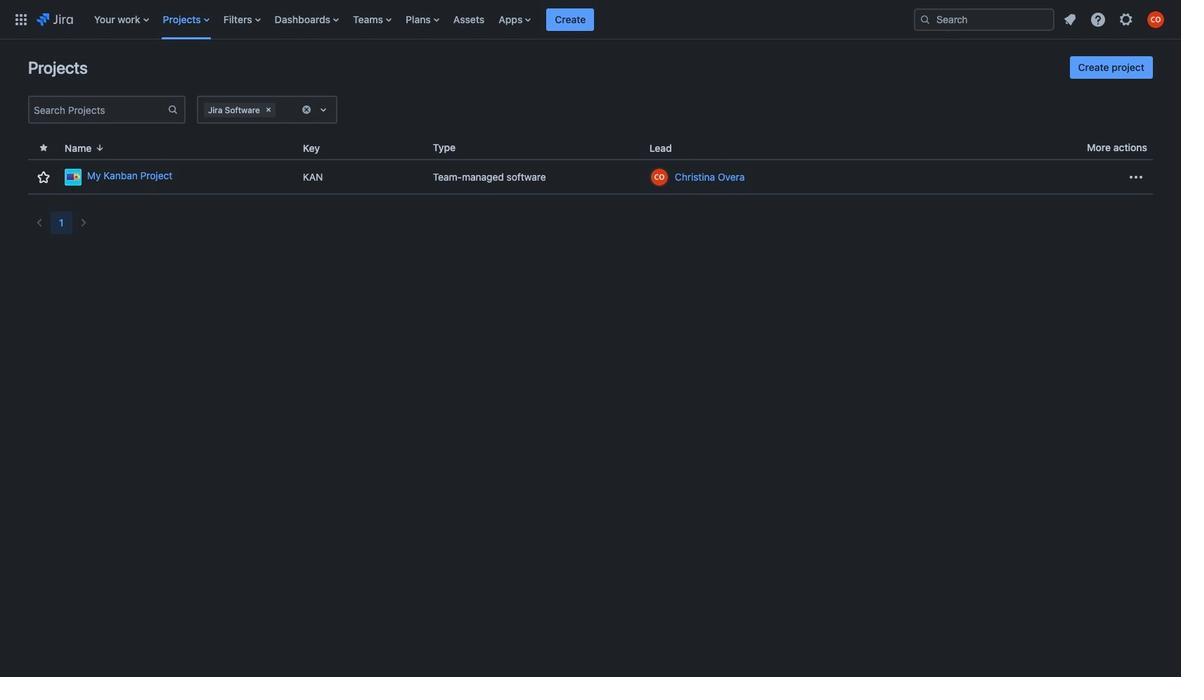 Task type: vqa. For each thing, say whether or not it's contained in the screenshot.
More icon
yes



Task type: locate. For each thing, give the bounding box(es) containing it.
Search field
[[914, 8, 1055, 31]]

more image
[[1128, 168, 1145, 185]]

banner
[[0, 0, 1181, 39]]

list item
[[547, 0, 594, 39]]

help image
[[1090, 11, 1107, 28]]

settings image
[[1118, 11, 1135, 28]]

Search Projects text field
[[30, 100, 167, 120]]

search image
[[920, 14, 931, 25]]

list
[[87, 0, 903, 39], [1057, 7, 1173, 32]]

appswitcher icon image
[[13, 11, 30, 28]]

None search field
[[914, 8, 1055, 31]]

group
[[1070, 56, 1153, 79]]

Choose Jira products text field
[[278, 103, 281, 117]]

jira image
[[37, 11, 73, 28], [37, 11, 73, 28]]



Task type: describe. For each thing, give the bounding box(es) containing it.
0 horizontal spatial list
[[87, 0, 903, 39]]

primary element
[[8, 0, 903, 39]]

notifications image
[[1062, 11, 1079, 28]]

next image
[[75, 214, 92, 231]]

clear image
[[301, 104, 312, 115]]

clear image
[[263, 104, 274, 115]]

previous image
[[31, 214, 48, 231]]

open image
[[315, 101, 332, 118]]

1 horizontal spatial list
[[1057, 7, 1173, 32]]

star my kanban project image
[[35, 168, 52, 185]]

your profile and settings image
[[1147, 11, 1164, 28]]



